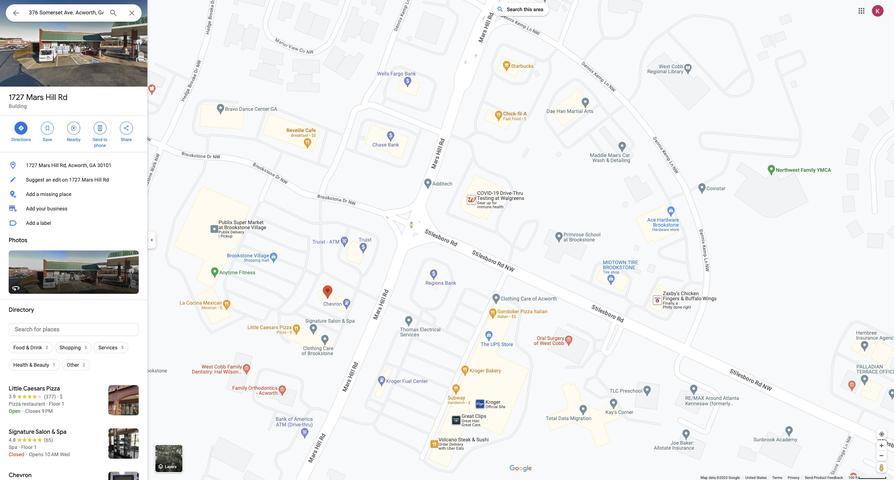 Task type: vqa. For each thing, say whether or not it's contained in the screenshot.
stations
no



Task type: describe. For each thing, give the bounding box(es) containing it.

[[12, 8, 20, 18]]

add your business link
[[0, 202, 147, 216]]

& for beauty
[[29, 363, 32, 368]]

privacy button
[[788, 476, 800, 481]]

floor inside pizza restaurant · floor 1 open ⋅ closes 9 pm
[[49, 402, 60, 407]]

3.9
[[9, 394, 16, 400]]

terms
[[773, 476, 783, 480]]

share
[[121, 137, 132, 142]]

pizza inside pizza restaurant · floor 1 open ⋅ closes 9 pm
[[9, 402, 21, 407]]

google maps element
[[0, 0, 895, 481]]

(65)
[[44, 438, 53, 443]]

on
[[62, 177, 68, 183]]

area
[[534, 7, 544, 12]]


[[70, 124, 77, 132]]

suggest
[[26, 177, 44, 183]]

restaurant
[[22, 402, 45, 407]]

1727 mars hill rd building
[[9, 93, 67, 109]]

little caesars pizza
[[9, 386, 60, 393]]

other
[[67, 363, 79, 368]]

other 2
[[67, 363, 85, 368]]

signature salon & spa
[[9, 429, 67, 436]]

an
[[46, 177, 51, 183]]

chevron link
[[0, 467, 147, 481]]

1727 mars hill rd, acworth, ga 30101 button
[[0, 158, 147, 173]]

feedback
[[828, 476, 843, 480]]

suggest an edit on 1727 mars hill rd button
[[0, 173, 147, 187]]

send for send to phone
[[93, 137, 102, 142]]

data
[[709, 476, 716, 480]]

signature
[[9, 429, 34, 436]]

· inside pizza restaurant · floor 1 open ⋅ closes 9 pm
[[46, 402, 48, 407]]

100
[[849, 476, 855, 480]]

1727 mars hill rd main content
[[0, 0, 147, 481]]

1 inside pizza restaurant · floor 1 open ⋅ closes 9 pm
[[62, 402, 65, 407]]

services
[[98, 345, 118, 351]]

map data ©2023 google
[[701, 476, 740, 480]]

2 vertical spatial mars
[[82, 177, 93, 183]]

united states
[[746, 476, 767, 480]]

send product feedback
[[805, 476, 843, 480]]

wed
[[60, 452, 70, 458]]

search
[[507, 7, 523, 12]]

pizza restaurant · floor 1 open ⋅ closes 9 pm
[[9, 402, 65, 415]]

©2023
[[717, 476, 728, 480]]

⋅ inside spa · floor 1 closed ⋅ opens 10 am wed
[[25, 452, 28, 458]]

united
[[746, 476, 756, 480]]


[[97, 124, 103, 132]]

edit
[[52, 177, 61, 183]]

show your location image
[[879, 432, 886, 438]]

states
[[757, 476, 767, 480]]

privacy
[[788, 476, 800, 480]]

2 inside other 2
[[83, 363, 85, 368]]

add your business
[[26, 206, 67, 212]]

1727 for rd
[[9, 93, 24, 103]]

a for missing
[[36, 192, 39, 197]]

· inside spa · floor 1 closed ⋅ opens 10 am wed
[[19, 445, 20, 451]]

closes
[[25, 409, 41, 415]]

ga
[[89, 163, 96, 168]]

search this area button
[[493, 3, 549, 16]]

add a label
[[26, 220, 51, 226]]

label
[[40, 220, 51, 226]]

3.9 stars 377 reviews image
[[9, 394, 56, 401]]

price: inexpensive image
[[60, 394, 63, 400]]


[[18, 124, 24, 132]]

building
[[9, 103, 27, 109]]

add a missing place button
[[0, 187, 147, 202]]

2 vertical spatial &
[[52, 429, 55, 436]]

1 horizontal spatial pizza
[[46, 386, 60, 393]]

add for add a missing place
[[26, 192, 35, 197]]

ft
[[856, 476, 858, 480]]


[[44, 124, 51, 132]]


[[123, 124, 130, 132]]

spa inside spa · floor 1 closed ⋅ opens 10 am wed
[[9, 445, 17, 451]]

30101
[[97, 163, 112, 168]]

$
[[60, 394, 63, 400]]

food & drink 2
[[13, 345, 48, 351]]

add for add your business
[[26, 206, 35, 212]]

1 for health & beauty 1
[[53, 363, 55, 368]]

spa · floor 1 closed ⋅ opens 10 am wed
[[9, 445, 70, 458]]

3 for services
[[121, 346, 124, 351]]

layers
[[165, 465, 177, 470]]

search this area
[[507, 7, 544, 12]]

none field inside 376 somerset ave. acworth, ga 30101 field
[[29, 8, 103, 17]]

phone
[[94, 143, 106, 148]]

 search field
[[6, 4, 142, 23]]

beauty
[[34, 363, 49, 368]]

1 for spa · floor 1 closed ⋅ opens 10 am wed
[[34, 445, 37, 451]]

100 ft button
[[849, 476, 887, 480]]

floor inside spa · floor 1 closed ⋅ opens 10 am wed
[[21, 445, 33, 451]]

9 pm
[[42, 409, 53, 415]]



Task type: locate. For each thing, give the bounding box(es) containing it.
add a missing place
[[26, 192, 71, 197]]

drink
[[30, 345, 42, 351]]

& up (65)
[[52, 429, 55, 436]]

0 vertical spatial &
[[26, 345, 29, 351]]

2 vertical spatial ·
[[19, 445, 20, 451]]

1 vertical spatial hill
[[51, 163, 59, 168]]

1 vertical spatial send
[[805, 476, 813, 480]]

spa right salon
[[56, 429, 67, 436]]

0 horizontal spatial send
[[93, 137, 102, 142]]

4.8 stars 65 reviews image
[[9, 437, 53, 444]]

2 right other
[[83, 363, 85, 368]]

hill inside 1727 mars hill rd building
[[46, 93, 56, 103]]

add down suggest
[[26, 192, 35, 197]]

2 vertical spatial 1
[[34, 445, 37, 451]]

3 inside 'services 3'
[[121, 346, 124, 351]]

0 vertical spatial spa
[[56, 429, 67, 436]]

0 vertical spatial a
[[36, 192, 39, 197]]

zoom in image
[[879, 443, 885, 449]]

health
[[13, 363, 28, 368]]

floor down (377)
[[49, 402, 60, 407]]

0 horizontal spatial 1727
[[9, 93, 24, 103]]

3 for shopping
[[84, 346, 87, 351]]

google
[[729, 476, 740, 480]]

mars inside 1727 mars hill rd building
[[26, 93, 44, 103]]

add for add a label
[[26, 220, 35, 226]]

1 horizontal spatial &
[[29, 363, 32, 368]]

⋅ right open
[[22, 409, 24, 415]]

0 horizontal spatial spa
[[9, 445, 17, 451]]

pizza up open
[[9, 402, 21, 407]]

0 horizontal spatial rd
[[58, 93, 67, 103]]

mars up an
[[39, 163, 50, 168]]

1 vertical spatial add
[[26, 206, 35, 212]]

1 add from the top
[[26, 192, 35, 197]]

mars
[[26, 93, 44, 103], [39, 163, 50, 168], [82, 177, 93, 183]]

1 inside health & beauty 1
[[53, 363, 55, 368]]

a left missing
[[36, 192, 39, 197]]

0 horizontal spatial 2
[[46, 346, 48, 351]]

suggest an edit on 1727 mars hill rd
[[26, 177, 109, 183]]

united states button
[[746, 476, 767, 481]]

2 horizontal spatial ·
[[57, 394, 58, 400]]

directions
[[11, 137, 31, 142]]

add inside button
[[26, 192, 35, 197]]

spa down "4.8"
[[9, 445, 17, 451]]

add a label button
[[0, 216, 147, 231]]

2 vertical spatial hill
[[94, 177, 102, 183]]

a
[[36, 192, 39, 197], [36, 220, 39, 226]]

0 horizontal spatial ⋅
[[22, 409, 24, 415]]

add
[[26, 192, 35, 197], [26, 206, 35, 212], [26, 220, 35, 226]]

open
[[9, 409, 20, 415]]

1 inside spa · floor 1 closed ⋅ opens 10 am wed
[[34, 445, 37, 451]]

health & beauty 1
[[13, 363, 55, 368]]

missing
[[40, 192, 58, 197]]

1 vertical spatial ⋅
[[25, 452, 28, 458]]

collapse side panel image
[[148, 236, 156, 244]]

& right health
[[29, 363, 32, 368]]

0 vertical spatial hill
[[46, 93, 56, 103]]

0 vertical spatial mars
[[26, 93, 44, 103]]

nearby
[[67, 137, 81, 142]]

0 horizontal spatial 3
[[84, 346, 87, 351]]

1727 right on
[[69, 177, 80, 183]]

1 vertical spatial floor
[[21, 445, 33, 451]]

2 right the drink
[[46, 346, 48, 351]]

1727 up building
[[9, 93, 24, 103]]

none text field inside 1727 mars hill rd main content
[[9, 323, 139, 336]]

1727 up suggest
[[26, 163, 37, 168]]

salon
[[36, 429, 50, 436]]

3 right shopping
[[84, 346, 87, 351]]

send inside send to phone
[[93, 137, 102, 142]]

mars down ga
[[82, 177, 93, 183]]

1 vertical spatial rd
[[103, 177, 109, 183]]

caesars
[[23, 386, 45, 393]]

0 horizontal spatial pizza
[[9, 402, 21, 407]]

1 vertical spatial a
[[36, 220, 39, 226]]

shopping
[[60, 345, 81, 351]]

services 3
[[98, 345, 124, 351]]

1727
[[9, 93, 24, 103], [26, 163, 37, 168], [69, 177, 80, 183]]

0 horizontal spatial ·
[[19, 445, 20, 451]]

spa
[[56, 429, 67, 436], [9, 445, 17, 451]]

pizza up (377)
[[46, 386, 60, 393]]

2 add from the top
[[26, 206, 35, 212]]

1 horizontal spatial floor
[[49, 402, 60, 407]]

3
[[84, 346, 87, 351], [121, 346, 124, 351]]

rd inside the suggest an edit on 1727 mars hill rd button
[[103, 177, 109, 183]]

3 right services at the bottom left
[[121, 346, 124, 351]]

& right food
[[26, 345, 29, 351]]

send for send product feedback
[[805, 476, 813, 480]]

1727 for rd,
[[26, 163, 37, 168]]

hill left the "rd,"
[[51, 163, 59, 168]]

 button
[[6, 4, 26, 23]]

directory
[[9, 307, 34, 314]]

hill up 
[[46, 93, 56, 103]]

4.8
[[9, 438, 16, 443]]

1 vertical spatial spa
[[9, 445, 17, 451]]

mars up building
[[26, 93, 44, 103]]

send
[[93, 137, 102, 142], [805, 476, 813, 480]]

footer
[[701, 476, 849, 481]]

2 vertical spatial add
[[26, 220, 35, 226]]

None text field
[[9, 323, 139, 336]]

this
[[524, 7, 532, 12]]

1 horizontal spatial rd
[[103, 177, 109, 183]]

0 vertical spatial pizza
[[46, 386, 60, 393]]

zoom out image
[[879, 454, 885, 459]]

(377)
[[44, 394, 56, 400]]

2 horizontal spatial 1727
[[69, 177, 80, 183]]

0 horizontal spatial &
[[26, 345, 29, 351]]

mars for rd
[[26, 93, 44, 103]]

actions for 1727 mars hill rd region
[[0, 116, 147, 152]]

· up the closed
[[19, 445, 20, 451]]

1 horizontal spatial ⋅
[[25, 452, 28, 458]]

a left label
[[36, 220, 39, 226]]

send left product
[[805, 476, 813, 480]]

0 horizontal spatial floor
[[21, 445, 33, 451]]

1727 mars hill rd, acworth, ga 30101
[[26, 163, 112, 168]]

0 vertical spatial 1727
[[9, 93, 24, 103]]

⋅ inside pizza restaurant · floor 1 open ⋅ closes 9 pm
[[22, 409, 24, 415]]

0 horizontal spatial 1
[[34, 445, 37, 451]]

2 vertical spatial 1727
[[69, 177, 80, 183]]

0 vertical spatial ⋅
[[22, 409, 24, 415]]

business
[[47, 206, 67, 212]]

1 horizontal spatial ·
[[46, 402, 48, 407]]

add left label
[[26, 220, 35, 226]]

1 vertical spatial 1
[[62, 402, 65, 407]]

send product feedback button
[[805, 476, 843, 481]]

1727 inside 1727 mars hill rd building
[[9, 93, 24, 103]]

1 horizontal spatial 1
[[53, 363, 55, 368]]

little
[[9, 386, 22, 393]]

send up phone
[[93, 137, 102, 142]]

1 horizontal spatial spa
[[56, 429, 67, 436]]

floor
[[49, 402, 60, 407], [21, 445, 33, 451]]

1 vertical spatial ·
[[46, 402, 48, 407]]

send to phone
[[93, 137, 107, 148]]

acworth,
[[68, 163, 88, 168]]

a for label
[[36, 220, 39, 226]]

3 inside shopping 3
[[84, 346, 87, 351]]

a inside 'add a missing place' button
[[36, 192, 39, 197]]

0 vertical spatial ·
[[57, 394, 58, 400]]

1 horizontal spatial send
[[805, 476, 813, 480]]

closed
[[9, 452, 24, 458]]

1 down "$"
[[62, 402, 65, 407]]

&
[[26, 345, 29, 351], [29, 363, 32, 368], [52, 429, 55, 436]]

hill for rd,
[[51, 163, 59, 168]]

· left price: inexpensive image
[[57, 394, 58, 400]]

1 horizontal spatial 3
[[121, 346, 124, 351]]

hill for rd
[[46, 93, 56, 103]]

product
[[814, 476, 827, 480]]

0 vertical spatial 1
[[53, 363, 55, 368]]

save
[[43, 137, 52, 142]]

add inside button
[[26, 220, 35, 226]]

opens
[[29, 452, 43, 458]]

1 horizontal spatial 2
[[83, 363, 85, 368]]

2
[[46, 346, 48, 351], [83, 363, 85, 368]]

2 a from the top
[[36, 220, 39, 226]]

place
[[59, 192, 71, 197]]

send inside button
[[805, 476, 813, 480]]

1 vertical spatial mars
[[39, 163, 50, 168]]

a inside add a label button
[[36, 220, 39, 226]]

footer containing map data ©2023 google
[[701, 476, 849, 481]]

⋅
[[22, 409, 24, 415], [25, 452, 28, 458]]

to
[[104, 137, 107, 142]]

0 vertical spatial floor
[[49, 402, 60, 407]]

0 vertical spatial rd
[[58, 93, 67, 103]]

1 3 from the left
[[84, 346, 87, 351]]

terms button
[[773, 476, 783, 481]]

hill down ga
[[94, 177, 102, 183]]

2 horizontal spatial &
[[52, 429, 55, 436]]

show street view coverage image
[[877, 463, 887, 473]]

100 ft
[[849, 476, 858, 480]]

rd
[[58, 93, 67, 103], [103, 177, 109, 183]]

rd,
[[60, 163, 67, 168]]

0 vertical spatial add
[[26, 192, 35, 197]]

2 inside food & drink 2
[[46, 346, 48, 351]]

1 right beauty
[[53, 363, 55, 368]]

food
[[13, 345, 25, 351]]

chevron
[[9, 472, 32, 480]]

floor down 4.8 stars 65 reviews image
[[21, 445, 33, 451]]

1 up opens
[[34, 445, 37, 451]]

0 vertical spatial send
[[93, 137, 102, 142]]

1 vertical spatial &
[[29, 363, 32, 368]]

⋅ left opens
[[25, 452, 28, 458]]

1 vertical spatial pizza
[[9, 402, 21, 407]]

0 vertical spatial 2
[[46, 346, 48, 351]]

3 add from the top
[[26, 220, 35, 226]]

footer inside google maps element
[[701, 476, 849, 481]]

2 horizontal spatial 1
[[62, 402, 65, 407]]

2 3 from the left
[[121, 346, 124, 351]]

shopping 3
[[60, 345, 87, 351]]

10 am
[[45, 452, 59, 458]]

& for drink
[[26, 345, 29, 351]]

376 Somerset Ave. Acworth, GA 30101 field
[[6, 4, 142, 22]]

mars for rd,
[[39, 163, 50, 168]]

· up 9 pm
[[46, 402, 48, 407]]

None field
[[29, 8, 103, 17]]

photos
[[9, 237, 27, 244]]

add left your
[[26, 206, 35, 212]]

google account: kenny nguyen  
(kenny.nguyen@adept.ai) image
[[873, 5, 884, 16]]

1 vertical spatial 1727
[[26, 163, 37, 168]]

your
[[36, 206, 46, 212]]

map
[[701, 476, 708, 480]]

1 vertical spatial 2
[[83, 363, 85, 368]]

1 a from the top
[[36, 192, 39, 197]]

· $
[[57, 394, 63, 400]]

1 horizontal spatial 1727
[[26, 163, 37, 168]]

rd inside 1727 mars hill rd building
[[58, 93, 67, 103]]



